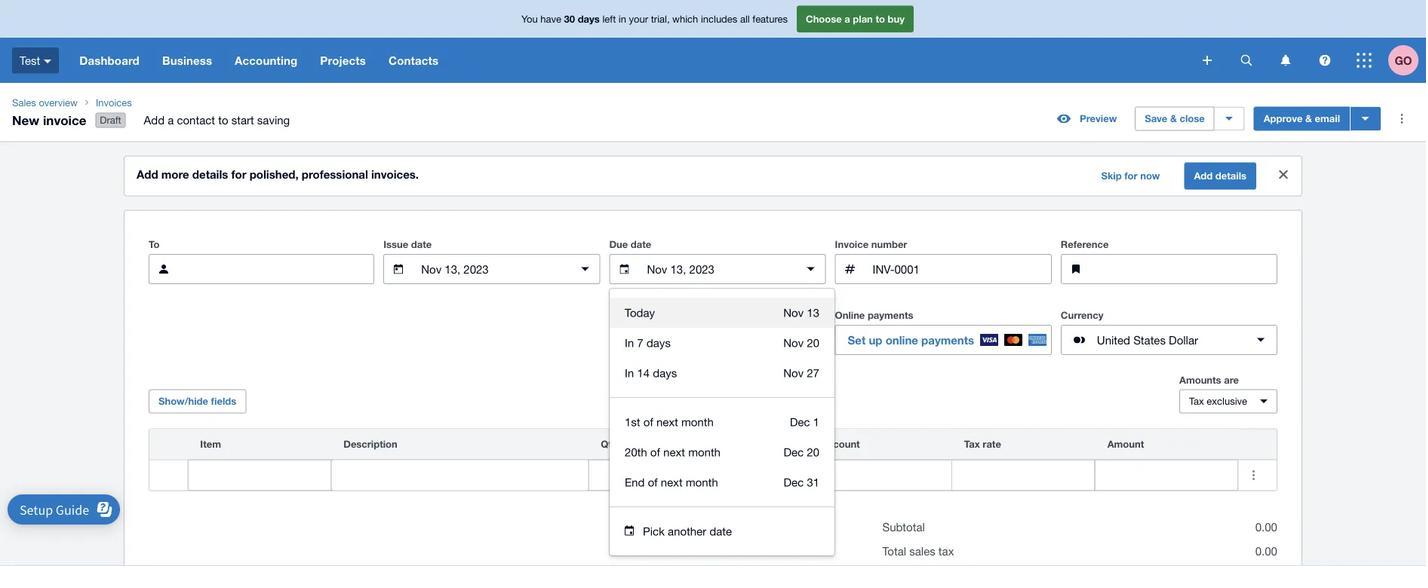Task type: describe. For each thing, give the bounding box(es) containing it.
month for 1st of next month
[[682, 416, 714, 429]]

currency
[[1061, 310, 1104, 322]]

nov 27
[[784, 367, 820, 380]]

invoice number
[[835, 239, 908, 251]]

account
[[821, 439, 860, 451]]

1
[[814, 416, 820, 429]]

qty.
[[601, 439, 619, 451]]

polished,
[[250, 168, 299, 182]]

list box containing today
[[610, 289, 835, 398]]

30
[[564, 13, 575, 25]]

subtotal
[[883, 521, 925, 535]]

nov for nov 13
[[784, 307, 804, 320]]

set up online payments
[[848, 334, 975, 347]]

sales
[[910, 546, 936, 559]]

add more details for polished, professional invoices. status
[[125, 157, 1302, 196]]

fields
[[211, 396, 236, 408]]

more date options image
[[570, 255, 600, 285]]

nov for nov 20
[[784, 337, 804, 350]]

add a contact to start saving
[[144, 114, 290, 127]]

united states dollar button
[[1061, 325, 1278, 356]]

0 horizontal spatial for
[[231, 168, 246, 182]]

svg image up close
[[1203, 56, 1212, 65]]

add details
[[1195, 170, 1247, 182]]

you have 30 days left in your trial, which includes all features
[[522, 13, 788, 25]]

projects button
[[309, 38, 377, 83]]

save & close
[[1145, 113, 1205, 125]]

buy
[[888, 13, 905, 25]]

Amount field
[[1096, 462, 1239, 490]]

tax exclusive
[[1190, 396, 1248, 408]]

payments inside popup button
[[922, 334, 975, 347]]

exclusive
[[1207, 396, 1248, 408]]

more date options image
[[796, 255, 826, 285]]

due date
[[610, 239, 652, 251]]

trial,
[[651, 13, 670, 25]]

more
[[161, 168, 189, 182]]

add more details for polished, professional invoices.
[[137, 168, 419, 182]]

dec 20
[[784, 446, 820, 459]]

add for add a contact to start saving
[[144, 114, 165, 127]]

up
[[869, 334, 883, 347]]

preview button
[[1049, 107, 1127, 131]]

Issue date text field
[[420, 255, 564, 284]]

total
[[883, 546, 907, 559]]

sales overview
[[12, 97, 78, 108]]

saving
[[257, 114, 290, 127]]

20th of next month
[[625, 446, 721, 459]]

of for end
[[648, 476, 658, 490]]

online
[[886, 334, 919, 347]]

1st of next month
[[625, 416, 714, 429]]

choose
[[806, 13, 842, 25]]

in
[[619, 13, 627, 25]]

due
[[610, 239, 628, 251]]

in 7 days
[[625, 337, 671, 350]]

for inside button
[[1125, 170, 1138, 182]]

now
[[1141, 170, 1161, 182]]

Price field
[[666, 462, 808, 490]]

To text field
[[185, 255, 374, 284]]

dec 1
[[790, 416, 820, 429]]

issue
[[384, 239, 409, 251]]

set up online payments button
[[835, 325, 1052, 356]]

features
[[753, 13, 788, 25]]

0 horizontal spatial payments
[[868, 310, 914, 322]]

description
[[344, 439, 398, 451]]

projects
[[320, 54, 366, 67]]

invoice
[[43, 112, 86, 127]]

in for in 14 days
[[625, 367, 634, 380]]

31
[[807, 476, 820, 490]]

professional
[[302, 168, 368, 182]]

today
[[625, 307, 655, 320]]

nov 13
[[784, 307, 820, 320]]

of for 1st
[[644, 416, 654, 429]]

plan
[[853, 13, 873, 25]]

1 svg image from the left
[[1241, 55, 1253, 66]]

& for close
[[1171, 113, 1178, 125]]

more line item options image
[[1239, 461, 1269, 491]]

nov for nov 27
[[784, 367, 804, 380]]

approve & email button
[[1254, 107, 1351, 131]]

online payments
[[835, 310, 914, 322]]

13
[[807, 307, 820, 320]]

next for 1st
[[657, 416, 679, 429]]

a for plan
[[845, 13, 851, 25]]

go
[[1395, 54, 1413, 67]]

0.00 for total sales tax
[[1256, 546, 1278, 559]]

nov 20
[[784, 337, 820, 350]]

amount
[[1108, 439, 1145, 451]]

navigation inside banner
[[68, 38, 1193, 83]]

show/hide fields button
[[149, 390, 246, 414]]

email
[[1316, 113, 1341, 125]]

save
[[1145, 113, 1168, 125]]

dec for dec 31
[[784, 476, 804, 490]]

dec for dec 20
[[784, 446, 804, 459]]

test button
[[0, 38, 68, 83]]

all
[[741, 13, 750, 25]]

skip for now button
[[1093, 164, 1170, 188]]

accounting button
[[224, 38, 309, 83]]

Inventory item text field
[[188, 462, 331, 490]]

svg image up approve
[[1281, 55, 1291, 66]]

have
[[541, 13, 562, 25]]

days inside banner
[[578, 13, 600, 25]]

tax rate
[[965, 439, 1002, 451]]

preview
[[1080, 113, 1117, 125]]

united states dollar
[[1098, 334, 1199, 347]]

approve & email
[[1264, 113, 1341, 125]]

overview
[[39, 97, 78, 108]]

20 for dec 20
[[807, 446, 820, 459]]

total sales tax
[[883, 546, 955, 559]]

none field inside invoice line item list element
[[188, 461, 331, 491]]

27
[[807, 367, 820, 380]]

next for end
[[661, 476, 683, 490]]

contact
[[177, 114, 215, 127]]

date for issue date
[[411, 239, 432, 251]]

group containing today
[[610, 289, 835, 556]]

in for in 7 days
[[625, 337, 634, 350]]

days for in 14 days
[[653, 367, 677, 380]]

a for contact
[[168, 114, 174, 127]]



Task type: vqa. For each thing, say whether or not it's contained in the screenshot.
Contact, account no., email or postal address text field
no



Task type: locate. For each thing, give the bounding box(es) containing it.
rate
[[983, 439, 1002, 451]]

united
[[1098, 334, 1131, 347]]

sales overview link
[[6, 95, 84, 110]]

set
[[848, 334, 866, 347]]

add left contact
[[144, 114, 165, 127]]

to left buy
[[876, 13, 886, 25]]

details left 'close' image
[[1216, 170, 1247, 182]]

choose a plan to buy
[[806, 13, 905, 25]]

20 down 13
[[807, 337, 820, 350]]

0 vertical spatial 0.00
[[1256, 521, 1278, 535]]

date
[[411, 239, 432, 251], [631, 239, 652, 251], [710, 526, 732, 539]]

of right 20th
[[651, 446, 661, 459]]

tax for tax exclusive
[[1190, 396, 1205, 408]]

number
[[872, 239, 908, 251]]

close
[[1180, 113, 1205, 125]]

0 vertical spatial payments
[[868, 310, 914, 322]]

Invoice number text field
[[872, 255, 1051, 284]]

reference
[[1061, 239, 1109, 251]]

to inside banner
[[876, 13, 886, 25]]

& left email
[[1306, 113, 1313, 125]]

to for plan
[[876, 13, 886, 25]]

Due date text field
[[646, 255, 790, 284]]

date right another
[[710, 526, 732, 539]]

2 vertical spatial month
[[686, 476, 718, 490]]

more invoice options image
[[1388, 104, 1418, 134]]

a left plan
[[845, 13, 851, 25]]

1 horizontal spatial &
[[1306, 113, 1313, 125]]

0 horizontal spatial date
[[411, 239, 432, 251]]

0 horizontal spatial details
[[192, 168, 228, 182]]

you
[[522, 13, 538, 25]]

payments
[[868, 310, 914, 322], [922, 334, 975, 347]]

1 horizontal spatial date
[[631, 239, 652, 251]]

your
[[629, 13, 649, 25]]

days right 7
[[647, 337, 671, 350]]

Description text field
[[332, 462, 588, 490]]

dashboard
[[79, 54, 140, 67]]

0 horizontal spatial tax
[[965, 439, 980, 451]]

0.00
[[1256, 521, 1278, 535], [1256, 546, 1278, 559]]

nov up nov 27
[[784, 337, 804, 350]]

& for email
[[1306, 113, 1313, 125]]

new invoice
[[12, 112, 86, 127]]

add left more
[[137, 168, 158, 182]]

list box
[[610, 289, 835, 398], [610, 398, 835, 507]]

to for contact
[[218, 114, 228, 127]]

are
[[1225, 375, 1240, 386]]

1 vertical spatial payments
[[922, 334, 975, 347]]

group
[[610, 289, 835, 556]]

end of next month
[[625, 476, 718, 490]]

contacts
[[389, 54, 439, 67]]

0 horizontal spatial svg image
[[1241, 55, 1253, 66]]

list box containing 1st of next month
[[610, 398, 835, 507]]

new
[[12, 112, 39, 127]]

invoice line item list element
[[149, 429, 1278, 492]]

0.00 for subtotal
[[1256, 521, 1278, 535]]

dec for dec 1
[[790, 416, 810, 429]]

invoices
[[96, 97, 132, 108]]

next for 20th
[[664, 446, 686, 459]]

&
[[1171, 113, 1178, 125], [1306, 113, 1313, 125]]

0 vertical spatial nov
[[784, 307, 804, 320]]

pick another date button
[[610, 517, 835, 547]]

another
[[668, 526, 707, 539]]

for
[[231, 168, 246, 182], [1125, 170, 1138, 182]]

1 in from the top
[[625, 337, 634, 350]]

1 & from the left
[[1171, 113, 1178, 125]]

0 vertical spatial 20
[[807, 337, 820, 350]]

tax for tax rate
[[965, 439, 980, 451]]

2 vertical spatial next
[[661, 476, 683, 490]]

svg image
[[1357, 53, 1372, 68], [1281, 55, 1291, 66], [1203, 56, 1212, 65], [44, 59, 52, 63]]

banner
[[0, 0, 1427, 83]]

tax inside invoice line item list element
[[965, 439, 980, 451]]

tax
[[1190, 396, 1205, 408], [965, 439, 980, 451]]

go button
[[1389, 38, 1427, 83]]

tax down amounts on the right of the page
[[1190, 396, 1205, 408]]

svg image left go
[[1357, 53, 1372, 68]]

skip for now
[[1102, 170, 1161, 182]]

2 & from the left
[[1306, 113, 1313, 125]]

2 horizontal spatial date
[[710, 526, 732, 539]]

in left 14 on the bottom of page
[[625, 367, 634, 380]]

nov
[[784, 307, 804, 320], [784, 337, 804, 350], [784, 367, 804, 380]]

Quantity field
[[589, 462, 665, 490]]

close image
[[1269, 160, 1299, 190]]

0 vertical spatial of
[[644, 416, 654, 429]]

start
[[232, 114, 254, 127]]

dashboard link
[[68, 38, 151, 83]]

for left polished, in the top of the page
[[231, 168, 246, 182]]

dec left '1'
[[790, 416, 810, 429]]

1 vertical spatial tax
[[965, 439, 980, 451]]

price
[[678, 439, 702, 451]]

more line item options element
[[1239, 430, 1277, 460]]

0 vertical spatial tax
[[1190, 396, 1205, 408]]

2 list box from the top
[[610, 398, 835, 507]]

0 vertical spatial month
[[682, 416, 714, 429]]

for left now
[[1125, 170, 1138, 182]]

svg image
[[1241, 55, 1253, 66], [1320, 55, 1331, 66]]

1 vertical spatial to
[[218, 114, 228, 127]]

1 horizontal spatial payments
[[922, 334, 975, 347]]

banner containing dashboard
[[0, 0, 1427, 83]]

show/hide fields
[[159, 396, 236, 408]]

navigation
[[68, 38, 1193, 83]]

skip
[[1102, 170, 1122, 182]]

sales
[[12, 97, 36, 108]]

online
[[835, 310, 865, 322]]

month for end of next month
[[686, 476, 718, 490]]

date inside button
[[710, 526, 732, 539]]

dec up dec 31
[[784, 446, 804, 459]]

add details button
[[1185, 163, 1257, 190]]

contact element
[[149, 255, 375, 285]]

next down 20th of next month
[[661, 476, 683, 490]]

1 horizontal spatial to
[[876, 13, 886, 25]]

business button
[[151, 38, 224, 83]]

1 horizontal spatial details
[[1216, 170, 1247, 182]]

end
[[625, 476, 645, 490]]

next up 20th of next month
[[657, 416, 679, 429]]

0 vertical spatial days
[[578, 13, 600, 25]]

details right more
[[192, 168, 228, 182]]

add inside button
[[1195, 170, 1213, 182]]

0 horizontal spatial to
[[218, 114, 228, 127]]

1 0.00 from the top
[[1256, 521, 1278, 535]]

dollar
[[1169, 334, 1199, 347]]

show/hide
[[159, 396, 208, 408]]

days right 14 on the bottom of page
[[653, 367, 677, 380]]

month down price
[[686, 476, 718, 490]]

1 horizontal spatial tax
[[1190, 396, 1205, 408]]

add right now
[[1195, 170, 1213, 182]]

3 nov from the top
[[784, 367, 804, 380]]

of right 1st
[[644, 416, 654, 429]]

1 vertical spatial in
[[625, 367, 634, 380]]

add for add details
[[1195, 170, 1213, 182]]

of for 20th
[[651, 446, 661, 459]]

tax exclusive button
[[1180, 390, 1278, 414]]

1 list box from the top
[[610, 289, 835, 398]]

20 left the account
[[807, 446, 820, 459]]

2 vertical spatial days
[[653, 367, 677, 380]]

invoice number element
[[835, 255, 1052, 285]]

20 for nov 20
[[807, 337, 820, 350]]

tax inside tax exclusive popup button
[[1190, 396, 1205, 408]]

7
[[637, 337, 644, 350]]

month for 20th of next month
[[689, 446, 721, 459]]

add
[[144, 114, 165, 127], [137, 168, 158, 182], [1195, 170, 1213, 182]]

month up price field
[[689, 446, 721, 459]]

1 vertical spatial nov
[[784, 337, 804, 350]]

0 vertical spatial in
[[625, 337, 634, 350]]

test
[[20, 54, 40, 67]]

1st
[[625, 416, 641, 429]]

payments right online
[[922, 334, 975, 347]]

2 svg image from the left
[[1320, 55, 1331, 66]]

2 in from the top
[[625, 367, 634, 380]]

& right save
[[1171, 113, 1178, 125]]

1 vertical spatial dec
[[784, 446, 804, 459]]

details
[[192, 168, 228, 182], [1216, 170, 1247, 182]]

1 vertical spatial next
[[664, 446, 686, 459]]

invoices.
[[371, 168, 419, 182]]

tax left rate
[[965, 439, 980, 451]]

month
[[682, 416, 714, 429], [689, 446, 721, 459], [686, 476, 718, 490]]

14
[[637, 367, 650, 380]]

days right 30
[[578, 13, 600, 25]]

navigation containing dashboard
[[68, 38, 1193, 83]]

month up price
[[682, 416, 714, 429]]

0 vertical spatial to
[[876, 13, 886, 25]]

1 vertical spatial a
[[168, 114, 174, 127]]

1 horizontal spatial for
[[1125, 170, 1138, 182]]

2 20 from the top
[[807, 446, 820, 459]]

20th
[[625, 446, 648, 459]]

days for in 7 days
[[647, 337, 671, 350]]

a left contact
[[168, 114, 174, 127]]

in left 7
[[625, 337, 634, 350]]

2 vertical spatial of
[[648, 476, 658, 490]]

0 vertical spatial next
[[657, 416, 679, 429]]

of right the end
[[648, 476, 658, 490]]

pick
[[643, 526, 665, 539]]

add for add more details for polished, professional invoices.
[[137, 168, 158, 182]]

1 horizontal spatial svg image
[[1320, 55, 1331, 66]]

to left start
[[218, 114, 228, 127]]

svg image right "test"
[[44, 59, 52, 63]]

item
[[200, 439, 221, 451]]

2 vertical spatial nov
[[784, 367, 804, 380]]

2 0.00 from the top
[[1256, 546, 1278, 559]]

nov left 13
[[784, 307, 804, 320]]

1 vertical spatial 20
[[807, 446, 820, 459]]

nov left 27
[[784, 367, 804, 380]]

next up "end of next month"
[[664, 446, 686, 459]]

payments up online
[[868, 310, 914, 322]]

1 vertical spatial days
[[647, 337, 671, 350]]

0 horizontal spatial a
[[168, 114, 174, 127]]

0 vertical spatial dec
[[790, 416, 810, 429]]

left
[[603, 13, 616, 25]]

1 20 from the top
[[807, 337, 820, 350]]

2 vertical spatial dec
[[784, 476, 804, 490]]

svg image inside test popup button
[[44, 59, 52, 63]]

2 nov from the top
[[784, 337, 804, 350]]

business
[[162, 54, 212, 67]]

None field
[[188, 461, 331, 491]]

date for due date
[[631, 239, 652, 251]]

0 vertical spatial a
[[845, 13, 851, 25]]

includes
[[701, 13, 738, 25]]

tax
[[939, 546, 955, 559]]

0 horizontal spatial &
[[1171, 113, 1178, 125]]

date right issue
[[411, 239, 432, 251]]

details inside button
[[1216, 170, 1247, 182]]

draft
[[100, 114, 121, 126]]

1 horizontal spatial a
[[845, 13, 851, 25]]

1 vertical spatial month
[[689, 446, 721, 459]]

Reference text field
[[1098, 255, 1277, 284]]

1 vertical spatial of
[[651, 446, 661, 459]]

date right due
[[631, 239, 652, 251]]

1 nov from the top
[[784, 307, 804, 320]]

amounts are
[[1180, 375, 1240, 386]]

invoices link
[[90, 95, 302, 110]]

amounts
[[1180, 375, 1222, 386]]

1 vertical spatial 0.00
[[1256, 546, 1278, 559]]

issue date
[[384, 239, 432, 251]]

dec left the 31
[[784, 476, 804, 490]]

20
[[807, 337, 820, 350], [807, 446, 820, 459]]

a inside banner
[[845, 13, 851, 25]]



